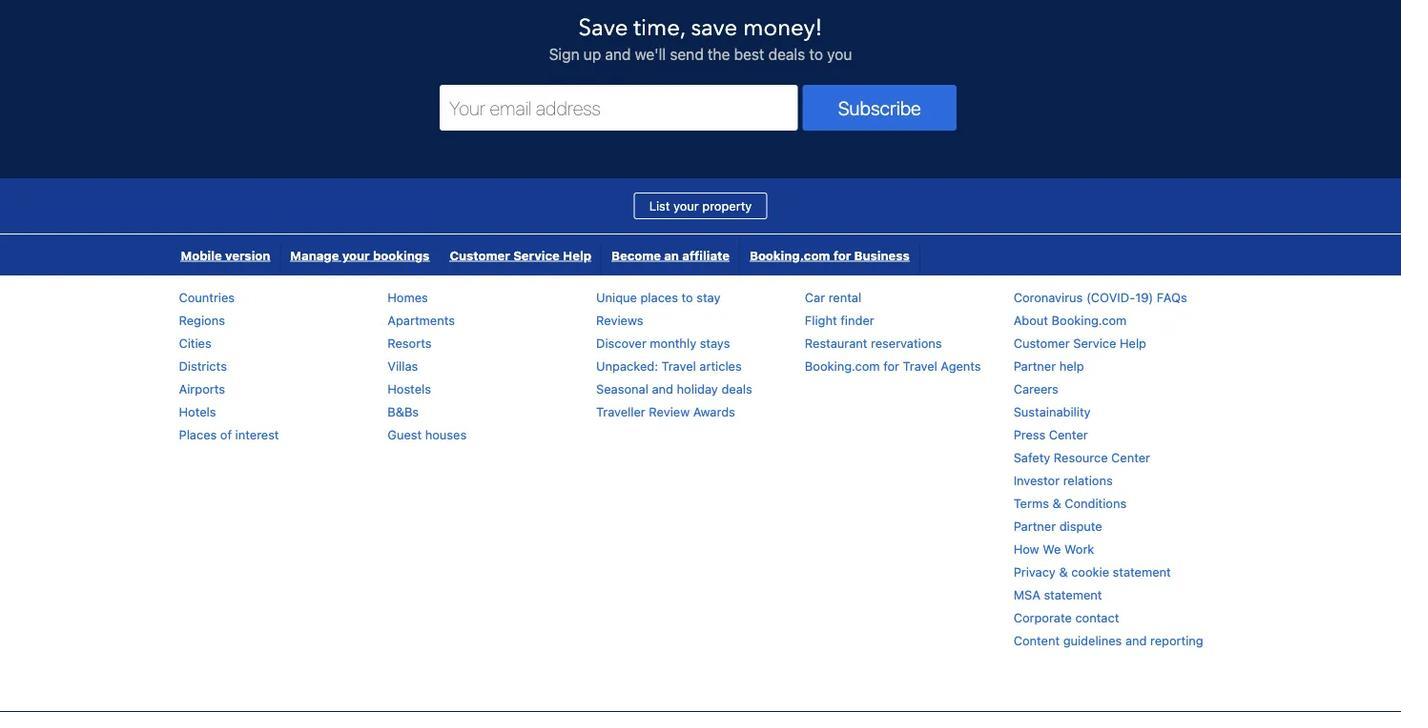 Task type: describe. For each thing, give the bounding box(es) containing it.
deals inside "save time, save money! sign up and we'll send the best deals to you"
[[769, 46, 806, 64]]

about booking.com link
[[1014, 314, 1127, 328]]

manage
[[290, 249, 339, 263]]

seasonal and holiday deals link
[[596, 383, 753, 397]]

agents
[[941, 360, 981, 374]]

booking.com for business link
[[740, 235, 920, 276]]

your for list
[[674, 199, 699, 214]]

customer service help link for become an affiliate
[[440, 235, 601, 276]]

1 partner from the top
[[1014, 360, 1056, 374]]

of
[[220, 428, 232, 443]]

finder
[[841, 314, 875, 328]]

guest houses link
[[388, 428, 467, 443]]

0 vertical spatial &
[[1053, 497, 1062, 511]]

seasonal
[[596, 383, 649, 397]]

corporate
[[1014, 612, 1072, 626]]

homes apartments resorts villas hostels b&bs guest houses
[[388, 291, 467, 443]]

b&bs link
[[388, 406, 419, 420]]

affiliate
[[682, 249, 730, 263]]

awards
[[693, 406, 735, 420]]

travel inside unique places to stay reviews discover monthly stays unpacked: travel articles seasonal and holiday deals traveller review awards
[[662, 360, 696, 374]]

property
[[703, 199, 752, 214]]

careers
[[1014, 383, 1059, 397]]

Your email address email field
[[440, 85, 798, 131]]

sign
[[549, 46, 580, 64]]

restaurant
[[805, 337, 868, 351]]

districts link
[[179, 360, 227, 374]]

mobile version link
[[171, 235, 280, 276]]

coronavirus (covid-19) faqs about booking.com customer service help partner help careers sustainability press center safety resource center investor relations terms & conditions partner dispute how we work privacy & cookie statement msa statement corporate contact content guidelines and reporting
[[1014, 291, 1204, 649]]

regions
[[179, 314, 225, 328]]

help inside 'coronavirus (covid-19) faqs about booking.com customer service help partner help careers sustainability press center safety resource center investor relations terms & conditions partner dispute how we work privacy & cookie statement msa statement corporate contact content guidelines and reporting'
[[1120, 337, 1147, 351]]

resorts link
[[388, 337, 432, 351]]

airports
[[179, 383, 225, 397]]

discover
[[596, 337, 647, 351]]

articles
[[700, 360, 742, 374]]

mobile
[[181, 249, 222, 263]]

best
[[734, 46, 765, 64]]

press center link
[[1014, 428, 1088, 443]]

airports link
[[179, 383, 225, 397]]

content guidelines and reporting link
[[1014, 635, 1204, 649]]

reviews link
[[596, 314, 644, 328]]

you
[[827, 46, 852, 64]]

houses
[[425, 428, 467, 443]]

0 horizontal spatial customer
[[450, 249, 510, 263]]

countries link
[[179, 291, 235, 305]]

countries regions cities districts airports hotels places of interest
[[179, 291, 279, 443]]

countries
[[179, 291, 235, 305]]

flight
[[805, 314, 837, 328]]

apartments link
[[388, 314, 455, 328]]

reservations
[[871, 337, 942, 351]]

up
[[584, 46, 601, 64]]

reviews
[[596, 314, 644, 328]]

customer inside 'coronavirus (covid-19) faqs about booking.com customer service help partner help careers sustainability press center safety resource center investor relations terms & conditions partner dispute how we work privacy & cookie statement msa statement corporate contact content guidelines and reporting'
[[1014, 337, 1070, 351]]

relations
[[1064, 474, 1113, 489]]

guidelines
[[1064, 635, 1122, 649]]

unique places to stay link
[[596, 291, 721, 305]]

and inside "save time, save money! sign up and we'll send the best deals to you"
[[605, 46, 631, 64]]

traveller review awards link
[[596, 406, 735, 420]]

how
[[1014, 543, 1040, 557]]

car rental link
[[805, 291, 862, 305]]

to inside "save time, save money! sign up and we'll send the best deals to you"
[[810, 46, 823, 64]]

resorts
[[388, 337, 432, 351]]

0 horizontal spatial for
[[834, 249, 851, 263]]

conditions
[[1065, 497, 1127, 511]]

faqs
[[1157, 291, 1188, 305]]

interest
[[235, 428, 279, 443]]

stays
[[700, 337, 730, 351]]

1 horizontal spatial center
[[1112, 451, 1151, 466]]

1 vertical spatial &
[[1059, 566, 1068, 580]]

subscribe
[[838, 97, 921, 119]]

car rental flight finder restaurant reservations booking.com for travel agents
[[805, 291, 981, 374]]

to inside unique places to stay reviews discover monthly stays unpacked: travel articles seasonal and holiday deals traveller review awards
[[682, 291, 693, 305]]

restaurant reservations link
[[805, 337, 942, 351]]

unique places to stay reviews discover monthly stays unpacked: travel articles seasonal and holiday deals traveller review awards
[[596, 291, 753, 420]]

dispute
[[1060, 520, 1103, 534]]

unique
[[596, 291, 637, 305]]

your for manage
[[342, 249, 370, 263]]

hostels link
[[388, 383, 431, 397]]

list your property
[[649, 199, 752, 214]]

hostels
[[388, 383, 431, 397]]



Task type: vqa. For each thing, say whether or not it's contained in the screenshot.
contact at the right bottom of the page
yes



Task type: locate. For each thing, give the bounding box(es) containing it.
privacy
[[1014, 566, 1056, 580]]

rental
[[829, 291, 862, 305]]

0 vertical spatial center
[[1049, 428, 1088, 443]]

become an affiliate link
[[602, 235, 739, 276]]

and up traveller review awards link
[[652, 383, 674, 397]]

0 vertical spatial customer service help link
[[440, 235, 601, 276]]

time,
[[634, 12, 685, 44]]

partner up careers
[[1014, 360, 1056, 374]]

cities
[[179, 337, 212, 351]]

partner
[[1014, 360, 1056, 374], [1014, 520, 1056, 534]]

0 vertical spatial partner
[[1014, 360, 1056, 374]]

2 partner from the top
[[1014, 520, 1056, 534]]

holiday
[[677, 383, 718, 397]]

districts
[[179, 360, 227, 374]]

0 horizontal spatial and
[[605, 46, 631, 64]]

0 vertical spatial booking.com
[[750, 249, 831, 263]]

corporate contact link
[[1014, 612, 1120, 626]]

travel inside car rental flight finder restaurant reservations booking.com for travel agents
[[903, 360, 938, 374]]

1 vertical spatial and
[[652, 383, 674, 397]]

travel up seasonal and holiday deals link
[[662, 360, 696, 374]]

safety resource center link
[[1014, 451, 1151, 466]]

deals down articles
[[722, 383, 753, 397]]

places
[[641, 291, 678, 305]]

traveller
[[596, 406, 646, 420]]

and left reporting
[[1126, 635, 1147, 649]]

places
[[179, 428, 217, 443]]

2 vertical spatial and
[[1126, 635, 1147, 649]]

send
[[670, 46, 704, 64]]

1 vertical spatial service
[[1074, 337, 1117, 351]]

resource
[[1054, 451, 1108, 466]]

msa
[[1014, 589, 1041, 603]]

become an affiliate
[[612, 249, 730, 263]]

0 horizontal spatial travel
[[662, 360, 696, 374]]

0 horizontal spatial to
[[682, 291, 693, 305]]

we
[[1043, 543, 1061, 557]]

customer service help link for partner help
[[1014, 337, 1147, 351]]

1 horizontal spatial customer
[[1014, 337, 1070, 351]]

0 vertical spatial help
[[563, 249, 592, 263]]

2 horizontal spatial and
[[1126, 635, 1147, 649]]

guest
[[388, 428, 422, 443]]

villas link
[[388, 360, 418, 374]]

booking.com inside car rental flight finder restaurant reservations booking.com for travel agents
[[805, 360, 880, 374]]

stay
[[697, 291, 721, 305]]

booking.com for business
[[750, 249, 910, 263]]

1 vertical spatial your
[[342, 249, 370, 263]]

0 vertical spatial your
[[674, 199, 699, 214]]

customer up the partner help link
[[1014, 337, 1070, 351]]

navigation containing mobile version
[[171, 235, 921, 276]]

1 vertical spatial to
[[682, 291, 693, 305]]

0 horizontal spatial help
[[563, 249, 592, 263]]

regions link
[[179, 314, 225, 328]]

your right the manage on the top of the page
[[342, 249, 370, 263]]

0 vertical spatial to
[[810, 46, 823, 64]]

to
[[810, 46, 823, 64], [682, 291, 693, 305]]

help
[[1060, 360, 1085, 374]]

homes
[[388, 291, 428, 305]]

coronavirus (covid-19) faqs link
[[1014, 291, 1188, 305]]

0 horizontal spatial your
[[342, 249, 370, 263]]

cities link
[[179, 337, 212, 351]]

unpacked: travel articles link
[[596, 360, 742, 374]]

hotels
[[179, 406, 216, 420]]

2 travel from the left
[[903, 360, 938, 374]]

partner help link
[[1014, 360, 1085, 374]]

(covid-
[[1087, 291, 1136, 305]]

1 vertical spatial statement
[[1044, 589, 1102, 603]]

1 travel from the left
[[662, 360, 696, 374]]

to left you
[[810, 46, 823, 64]]

service inside 'coronavirus (covid-19) faqs about booking.com customer service help partner help careers sustainability press center safety resource center investor relations terms & conditions partner dispute how we work privacy & cookie statement msa statement corporate contact content guidelines and reporting'
[[1074, 337, 1117, 351]]

places of interest link
[[179, 428, 279, 443]]

help
[[563, 249, 592, 263], [1120, 337, 1147, 351]]

to left stay
[[682, 291, 693, 305]]

content
[[1014, 635, 1060, 649]]

statement up the corporate contact link
[[1044, 589, 1102, 603]]

1 vertical spatial deals
[[722, 383, 753, 397]]

& up partner dispute link
[[1053, 497, 1062, 511]]

1 horizontal spatial service
[[1074, 337, 1117, 351]]

1 vertical spatial for
[[884, 360, 900, 374]]

travel down reservations
[[903, 360, 938, 374]]

0 vertical spatial and
[[605, 46, 631, 64]]

booking.com inside 'coronavirus (covid-19) faqs about booking.com customer service help partner help careers sustainability press center safety resource center investor relations terms & conditions partner dispute how we work privacy & cookie statement msa statement corporate contact content guidelines and reporting'
[[1052, 314, 1127, 328]]

customer right bookings in the top left of the page
[[450, 249, 510, 263]]

partner dispute link
[[1014, 520, 1103, 534]]

list
[[649, 199, 670, 214]]

& up msa statement link at the bottom right of page
[[1059, 566, 1068, 580]]

1 horizontal spatial to
[[810, 46, 823, 64]]

customer
[[450, 249, 510, 263], [1014, 337, 1070, 351]]

investor relations link
[[1014, 474, 1113, 489]]

for left business
[[834, 249, 851, 263]]

customer service help
[[450, 249, 592, 263]]

reporting
[[1151, 635, 1204, 649]]

review
[[649, 406, 690, 420]]

0 vertical spatial for
[[834, 249, 851, 263]]

work
[[1065, 543, 1095, 557]]

save
[[579, 12, 628, 44]]

1 horizontal spatial and
[[652, 383, 674, 397]]

for inside car rental flight finder restaurant reservations booking.com for travel agents
[[884, 360, 900, 374]]

save
[[691, 12, 738, 44]]

and inside unique places to stay reviews discover monthly stays unpacked: travel articles seasonal and holiday deals traveller review awards
[[652, 383, 674, 397]]

coronavirus
[[1014, 291, 1083, 305]]

booking.com inside navigation
[[750, 249, 831, 263]]

0 horizontal spatial customer service help link
[[440, 235, 601, 276]]

center up resource
[[1049, 428, 1088, 443]]

partner down terms
[[1014, 520, 1056, 534]]

booking.com down restaurant
[[805, 360, 880, 374]]

discover monthly stays link
[[596, 337, 730, 351]]

b&bs
[[388, 406, 419, 420]]

careers link
[[1014, 383, 1059, 397]]

service inside navigation
[[513, 249, 560, 263]]

1 horizontal spatial for
[[884, 360, 900, 374]]

hotels link
[[179, 406, 216, 420]]

safety
[[1014, 451, 1051, 466]]

0 vertical spatial deals
[[769, 46, 806, 64]]

1 vertical spatial customer
[[1014, 337, 1070, 351]]

1 horizontal spatial statement
[[1113, 566, 1171, 580]]

deals down money!
[[769, 46, 806, 64]]

terms
[[1014, 497, 1049, 511]]

villas
[[388, 360, 418, 374]]

about
[[1014, 314, 1049, 328]]

homes link
[[388, 291, 428, 305]]

1 horizontal spatial customer service help link
[[1014, 337, 1147, 351]]

and inside 'coronavirus (covid-19) faqs about booking.com customer service help partner help careers sustainability press center safety resource center investor relations terms & conditions partner dispute how we work privacy & cookie statement msa statement corporate contact content guidelines and reporting'
[[1126, 635, 1147, 649]]

0 vertical spatial customer
[[450, 249, 510, 263]]

bookings
[[373, 249, 430, 263]]

booking.com down coronavirus (covid-19) faqs "link"
[[1052, 314, 1127, 328]]

how we work link
[[1014, 543, 1095, 557]]

1 vertical spatial partner
[[1014, 520, 1056, 534]]

1 vertical spatial booking.com
[[1052, 314, 1127, 328]]

customer service help link
[[440, 235, 601, 276], [1014, 337, 1147, 351]]

0 horizontal spatial service
[[513, 249, 560, 263]]

navigation
[[171, 235, 921, 276]]

version
[[225, 249, 270, 263]]

1 horizontal spatial help
[[1120, 337, 1147, 351]]

and right up
[[605, 46, 631, 64]]

deals inside unique places to stay reviews discover monthly stays unpacked: travel articles seasonal and holiday deals traveller review awards
[[722, 383, 753, 397]]

0 horizontal spatial center
[[1049, 428, 1088, 443]]

your right list
[[674, 199, 699, 214]]

business
[[854, 249, 910, 263]]

1 vertical spatial help
[[1120, 337, 1147, 351]]

1 vertical spatial center
[[1112, 451, 1151, 466]]

1 horizontal spatial travel
[[903, 360, 938, 374]]

0 vertical spatial statement
[[1113, 566, 1171, 580]]

1 horizontal spatial deals
[[769, 46, 806, 64]]

become
[[612, 249, 661, 263]]

privacy & cookie statement link
[[1014, 566, 1171, 580]]

booking.com up car
[[750, 249, 831, 263]]

2 vertical spatial booking.com
[[805, 360, 880, 374]]

money!
[[744, 12, 823, 44]]

contact
[[1076, 612, 1120, 626]]

the
[[708, 46, 730, 64]]

statement right cookie
[[1113, 566, 1171, 580]]

1 horizontal spatial your
[[674, 199, 699, 214]]

terms & conditions link
[[1014, 497, 1127, 511]]

0 horizontal spatial deals
[[722, 383, 753, 397]]

0 vertical spatial service
[[513, 249, 560, 263]]

cookie
[[1072, 566, 1110, 580]]

press
[[1014, 428, 1046, 443]]

help down 19)
[[1120, 337, 1147, 351]]

manage your bookings
[[290, 249, 430, 263]]

monthly
[[650, 337, 697, 351]]

1 vertical spatial customer service help link
[[1014, 337, 1147, 351]]

msa statement link
[[1014, 589, 1102, 603]]

apartments
[[388, 314, 455, 328]]

for down reservations
[[884, 360, 900, 374]]

unpacked:
[[596, 360, 658, 374]]

center up "relations"
[[1112, 451, 1151, 466]]

sustainability link
[[1014, 406, 1091, 420]]

0 horizontal spatial statement
[[1044, 589, 1102, 603]]

19)
[[1136, 291, 1154, 305]]

help left become
[[563, 249, 592, 263]]



